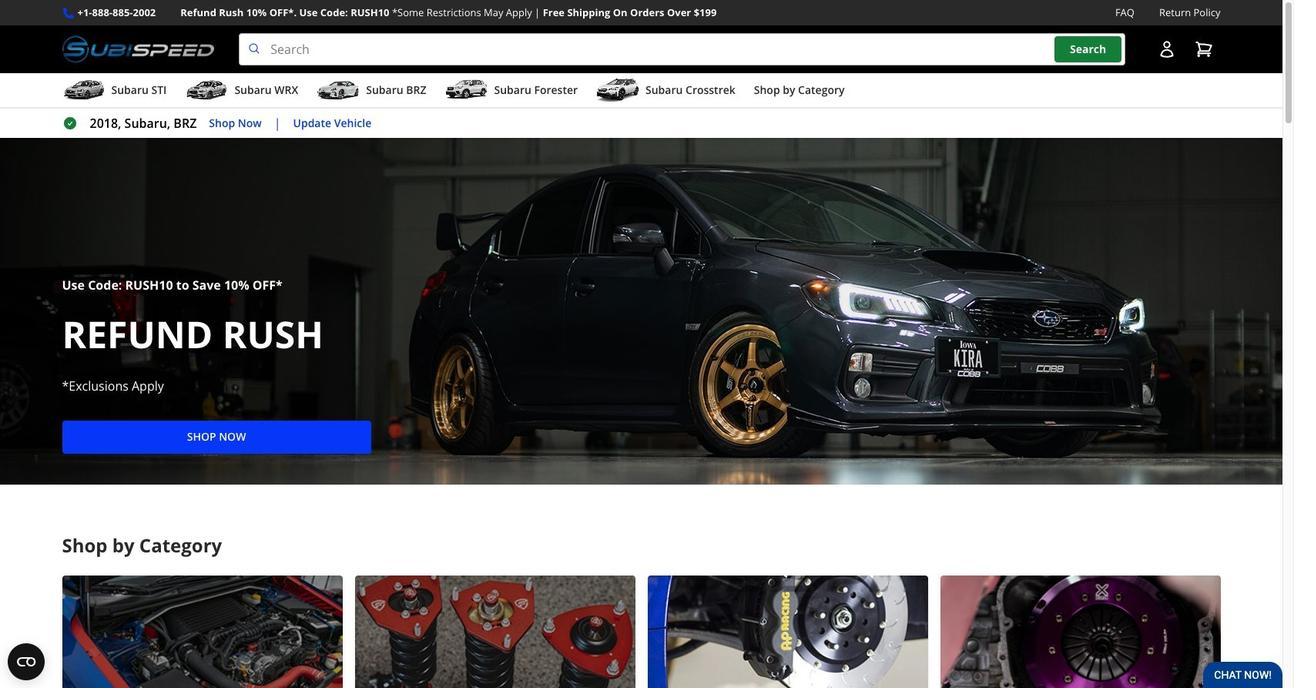 Task type: vqa. For each thing, say whether or not it's contained in the screenshot.
search input FIELD
yes



Task type: describe. For each thing, give the bounding box(es) containing it.
suspension image
[[355, 576, 635, 688]]

a subaru crosstrek thumbnail image image
[[597, 79, 640, 102]]

a subaru brz thumbnail image image
[[317, 79, 360, 102]]

button image
[[1158, 40, 1176, 59]]

search input field
[[239, 33, 1126, 66]]

a subaru sti thumbnail image image
[[62, 79, 105, 102]]

a subaru wrx thumbnail image image
[[185, 79, 228, 102]]

engine image
[[62, 576, 343, 688]]



Task type: locate. For each thing, give the bounding box(es) containing it.
open widget image
[[8, 644, 45, 681]]

subispeed logo image
[[62, 33, 214, 66]]

drivetrain image
[[941, 576, 1221, 688]]

a subaru forester thumbnail image image
[[445, 79, 488, 102]]

refund rush tax sale image
[[0, 138, 1283, 485]]

brakes image
[[648, 576, 928, 688]]



